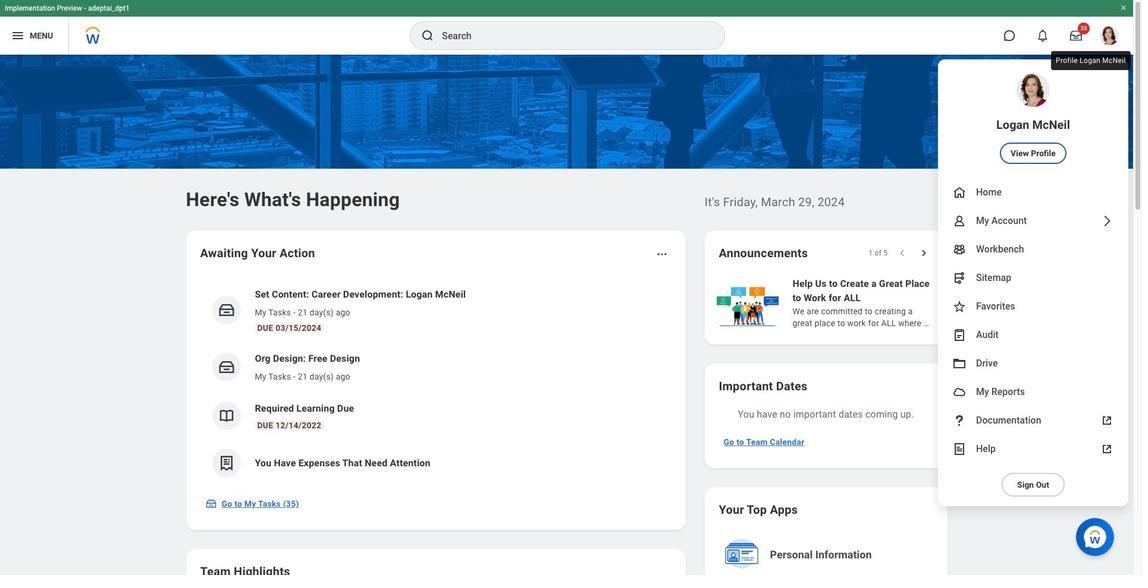 Task type: locate. For each thing, give the bounding box(es) containing it.
logan mcneil image
[[1100, 26, 1119, 45]]

1 vertical spatial ext link image
[[1100, 443, 1114, 457]]

book open image
[[217, 408, 235, 425]]

inbox image
[[217, 302, 235, 319]]

2 ext link image from the top
[[1100, 443, 1114, 457]]

inbox image
[[217, 359, 235, 377], [205, 499, 217, 510]]

0 vertical spatial inbox image
[[217, 359, 235, 377]]

status
[[869, 249, 888, 258]]

menu item
[[938, 59, 1129, 178], [938, 178, 1129, 207], [938, 207, 1129, 236], [938, 236, 1129, 264], [938, 264, 1129, 293], [938, 293, 1129, 321], [938, 321, 1129, 350], [938, 350, 1129, 378], [938, 378, 1129, 407], [938, 407, 1129, 435], [938, 435, 1129, 464]]

main content
[[0, 55, 1142, 576]]

1 horizontal spatial inbox image
[[217, 359, 235, 377]]

document image
[[952, 443, 967, 457]]

1 ext link image from the top
[[1100, 414, 1114, 428]]

folder open image
[[952, 357, 967, 371]]

tooltip
[[1049, 49, 1133, 73]]

chevron right image
[[1100, 214, 1114, 228]]

3 menu item from the top
[[938, 207, 1129, 236]]

0 vertical spatial ext link image
[[1100, 414, 1114, 428]]

ext link image for second menu item from the bottom of the page
[[1100, 414, 1114, 428]]

4 menu item from the top
[[938, 236, 1129, 264]]

banner
[[0, 0, 1133, 507]]

user image
[[952, 214, 967, 228]]

contact card matrix manager image
[[952, 243, 967, 257]]

avatar image
[[952, 385, 967, 400]]

ext link image
[[1100, 414, 1114, 428], [1100, 443, 1114, 457]]

0 horizontal spatial inbox image
[[205, 499, 217, 510]]

9 menu item from the top
[[938, 378, 1129, 407]]

8 menu item from the top
[[938, 350, 1129, 378]]

10 menu item from the top
[[938, 407, 1129, 435]]

list
[[714, 276, 1142, 331], [200, 278, 671, 488]]

home image
[[952, 186, 967, 200]]

menu
[[938, 59, 1129, 507]]



Task type: describe. For each thing, give the bounding box(es) containing it.
6 menu item from the top
[[938, 293, 1129, 321]]

1 menu item from the top
[[938, 59, 1129, 178]]

question image
[[952, 414, 967, 428]]

0 horizontal spatial list
[[200, 278, 671, 488]]

justify image
[[11, 29, 25, 43]]

chevron right small image
[[918, 247, 930, 259]]

star image
[[952, 300, 967, 314]]

paste image
[[952, 328, 967, 343]]

11 menu item from the top
[[938, 435, 1129, 464]]

notifications large image
[[1037, 30, 1049, 42]]

1 horizontal spatial list
[[714, 276, 1142, 331]]

1 vertical spatial inbox image
[[205, 499, 217, 510]]

7 menu item from the top
[[938, 321, 1129, 350]]

dashboard expenses image
[[217, 455, 235, 473]]

Search Workday  search field
[[442, 23, 700, 49]]

inbox large image
[[1070, 30, 1082, 42]]

2 menu item from the top
[[938, 178, 1129, 207]]

search image
[[421, 29, 435, 43]]

5 menu item from the top
[[938, 264, 1129, 293]]

ext link image for first menu item from the bottom of the page
[[1100, 443, 1114, 457]]

endpoints image
[[952, 271, 967, 286]]

close environment banner image
[[1120, 4, 1127, 11]]

chevron left small image
[[896, 247, 908, 259]]

related actions image
[[656, 249, 668, 261]]



Task type: vqa. For each thing, say whether or not it's contained in the screenshot.
inbox image to the right
yes



